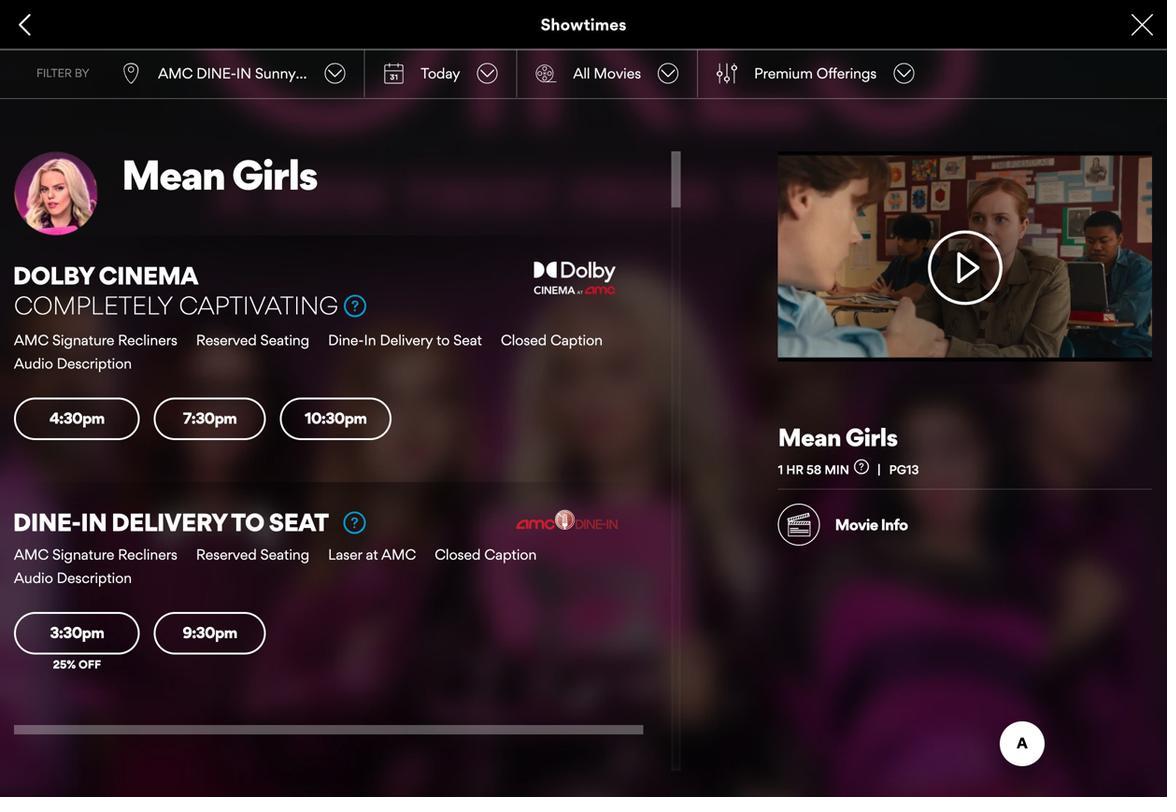 Task type: describe. For each thing, give the bounding box(es) containing it.
0 horizontal spatial mean girls
[[121, 150, 317, 200]]

12
[[326, 64, 340, 82]]

all
[[573, 64, 590, 82]]

4:30pm button
[[14, 397, 140, 440]]

premium
[[754, 64, 813, 82]]

0 horizontal spatial seat
[[269, 507, 329, 537]]

reserved for dolby cinema
[[196, 331, 257, 348]]

showtimes
[[541, 14, 627, 35]]

today
[[421, 64, 460, 82]]

1 vertical spatial mean
[[778, 423, 841, 452]]

more information about image
[[854, 459, 869, 474]]

1 hr 58 min
[[778, 462, 849, 477]]

signature for dine-
[[52, 546, 114, 563]]

1 vertical spatial dine-in delivery to seat
[[13, 507, 329, 537]]

1 horizontal spatial girls
[[846, 423, 898, 452]]

audio for dine-in delivery to seat
[[14, 569, 53, 586]]

dine-
[[196, 64, 236, 82]]

audio for dolby cinema
[[14, 354, 53, 372]]

10:30pm button
[[280, 397, 392, 440]]

0 horizontal spatial girls
[[232, 150, 317, 200]]

filter by element
[[717, 63, 737, 84]]

seating for dolby cinema
[[260, 331, 310, 348]]

7:30pm button
[[154, 397, 266, 440]]

dolby
[[13, 261, 94, 291]]

amc signature recliners for in
[[14, 546, 177, 563]]

amc dine-in sunnyvale 12
[[158, 64, 340, 82]]

10:30pm
[[305, 409, 367, 427]]

all movies
[[573, 64, 641, 82]]

off
[[78, 658, 101, 671]]

seating for dine-in delivery to seat
[[260, 546, 310, 563]]

25% off
[[53, 658, 101, 671]]

reserved seating for dolby cinema
[[196, 331, 310, 348]]

0 vertical spatial delivery
[[380, 331, 433, 348]]

cinema
[[99, 261, 198, 291]]

movies
[[594, 64, 641, 82]]

reserved seating for dine-in delivery to seat
[[196, 546, 310, 563]]

1 horizontal spatial seat
[[454, 331, 482, 348]]

1 vertical spatial mean girls
[[778, 423, 898, 452]]

premium offerings
[[754, 64, 877, 82]]

3:30pm button
[[14, 612, 140, 654]]

1 vertical spatial to
[[231, 507, 264, 537]]

at
[[366, 546, 378, 563]]

0 vertical spatial dine-in delivery to seat
[[328, 331, 482, 348]]

close this dialog image
[[1135, 740, 1153, 759]]

recliners for cinema
[[118, 331, 177, 348]]

more information about dolby cinema image
[[344, 295, 366, 317]]

9:30pm button
[[154, 612, 266, 654]]



Task type: locate. For each thing, give the bounding box(es) containing it.
2 signature from the top
[[52, 546, 114, 563]]

1 reserved from the top
[[196, 331, 257, 348]]

2 reserved seating from the top
[[196, 546, 310, 563]]

amc right at in the bottom left of the page
[[381, 546, 416, 563]]

58
[[807, 462, 822, 477]]

girls
[[232, 150, 317, 200], [846, 423, 898, 452]]

reserved seating
[[196, 331, 310, 348], [196, 546, 310, 563]]

0 vertical spatial mean girls
[[121, 150, 317, 200]]

signature down completely
[[52, 331, 114, 348]]

1 vertical spatial closed
[[435, 546, 481, 563]]

0 vertical spatial to
[[437, 331, 450, 348]]

recliners for in
[[118, 546, 177, 563]]

1 signature from the top
[[52, 331, 114, 348]]

1 horizontal spatial delivery
[[380, 331, 433, 348]]

amc signature recliners down completely
[[14, 331, 177, 348]]

0 vertical spatial seating
[[260, 331, 310, 348]]

0 horizontal spatial delivery
[[111, 507, 227, 537]]

1 vertical spatial audio
[[14, 569, 53, 586]]

captivating
[[179, 291, 338, 321]]

amc left "dine-"
[[158, 64, 193, 82]]

1 horizontal spatial mean girls
[[778, 423, 898, 452]]

2 seating from the top
[[260, 546, 310, 563]]

1 vertical spatial girls
[[846, 423, 898, 452]]

description up 3:30pm
[[57, 569, 132, 586]]

description down completely
[[57, 354, 132, 372]]

sunnyvale
[[255, 64, 322, 82]]

1 vertical spatial reserved
[[196, 546, 257, 563]]

0 horizontal spatial mean
[[121, 150, 225, 200]]

in
[[364, 331, 376, 348], [81, 507, 107, 537]]

caption
[[551, 331, 603, 348], [484, 546, 537, 563]]

amc signature recliners up 3:30pm
[[14, 546, 177, 563]]

closed
[[501, 331, 547, 348], [435, 546, 481, 563]]

0 horizontal spatial to
[[231, 507, 264, 537]]

0 vertical spatial caption
[[551, 331, 603, 348]]

amc up the "3:30pm" "button"
[[14, 546, 49, 563]]

description for cinema
[[57, 354, 132, 372]]

0 vertical spatial in
[[364, 331, 376, 348]]

1 closed caption audio description from the top
[[14, 331, 603, 372]]

movie
[[835, 515, 878, 534]]

signature for dolby
[[52, 331, 114, 348]]

movie info button
[[778, 504, 908, 546]]

to
[[437, 331, 450, 348], [231, 507, 264, 537]]

0 vertical spatial description
[[57, 354, 132, 372]]

0 vertical spatial seat
[[454, 331, 482, 348]]

seating
[[260, 331, 310, 348], [260, 546, 310, 563]]

audio up 3:30pm
[[14, 569, 53, 586]]

play trailer for mean girls image
[[778, 151, 1152, 362], [905, 231, 1025, 305]]

1 amc signature recliners from the top
[[14, 331, 177, 348]]

info
[[881, 515, 908, 534]]

laser
[[328, 546, 362, 563]]

seat
[[454, 331, 482, 348], [269, 507, 329, 537]]

0 horizontal spatial dine-
[[13, 507, 81, 537]]

caption for dine-in delivery to seat
[[484, 546, 537, 563]]

2 reserved from the top
[[196, 546, 257, 563]]

signature
[[52, 331, 114, 348], [52, 546, 114, 563]]

2 amc signature recliners from the top
[[14, 546, 177, 563]]

mean
[[121, 150, 225, 200], [778, 423, 841, 452]]

1 vertical spatial amc signature recliners
[[14, 546, 177, 563]]

1 vertical spatial seating
[[260, 546, 310, 563]]

dine-
[[328, 331, 364, 348], [13, 507, 81, 537]]

laser at amc
[[328, 546, 416, 563]]

reserved up 9:30pm
[[196, 546, 257, 563]]

1 horizontal spatial to
[[437, 331, 450, 348]]

1 horizontal spatial mean
[[778, 423, 841, 452]]

1 vertical spatial signature
[[52, 546, 114, 563]]

filter by
[[36, 66, 89, 80]]

audio up 4:30pm
[[14, 354, 53, 372]]

closed caption audio description
[[14, 331, 603, 372], [14, 546, 537, 586]]

completely captivating
[[14, 291, 338, 321]]

1 horizontal spatial caption
[[551, 331, 603, 348]]

0 vertical spatial closed
[[501, 331, 547, 348]]

mean girls link
[[121, 150, 644, 200]]

1 horizontal spatial in
[[364, 331, 376, 348]]

1 hr 58 min button
[[778, 459, 889, 477]]

dine-in delivery to seat
[[328, 331, 482, 348], [13, 507, 329, 537]]

0 vertical spatial dine-
[[328, 331, 364, 348]]

1 vertical spatial recliners
[[118, 546, 177, 563]]

closed caption audio description down more information about dolby cinema icon
[[14, 331, 603, 372]]

audio
[[14, 354, 53, 372], [14, 569, 53, 586]]

0 horizontal spatial caption
[[484, 546, 537, 563]]

0 horizontal spatial in
[[81, 507, 107, 537]]

2 closed caption audio description from the top
[[14, 546, 537, 586]]

amc signature recliners
[[14, 331, 177, 348], [14, 546, 177, 563]]

1 vertical spatial dine-
[[13, 507, 81, 537]]

amc signature recliners for cinema
[[14, 331, 177, 348]]

offerings
[[817, 64, 877, 82]]

reserved seating down captivating
[[196, 331, 310, 348]]

1 vertical spatial in
[[81, 507, 107, 537]]

1 description from the top
[[57, 354, 132, 372]]

closed caption audio description for dine-in delivery to seat
[[14, 546, 537, 586]]

1 vertical spatial description
[[57, 569, 132, 586]]

reserved seating up 9:30pm
[[196, 546, 310, 563]]

description for in
[[57, 569, 132, 586]]

3:30pm
[[50, 623, 104, 642]]

seating left laser
[[260, 546, 310, 563]]

in
[[236, 64, 251, 82]]

0 vertical spatial reserved
[[196, 331, 257, 348]]

hr
[[786, 462, 804, 477]]

0 vertical spatial audio
[[14, 354, 53, 372]]

dolby cinema
[[13, 261, 198, 291]]

9:30pm
[[183, 623, 237, 642]]

seating down captivating
[[260, 331, 310, 348]]

signature up 3:30pm
[[52, 546, 114, 563]]

1 horizontal spatial dine-
[[328, 331, 364, 348]]

1 recliners from the top
[[118, 331, 177, 348]]

completely
[[14, 291, 172, 321]]

delivery
[[380, 331, 433, 348], [111, 507, 227, 537]]

2 audio from the top
[[14, 569, 53, 586]]

0 vertical spatial mean
[[121, 150, 225, 200]]

1 vertical spatial reserved seating
[[196, 546, 310, 563]]

1
[[778, 462, 783, 477]]

2 recliners from the top
[[118, 546, 177, 563]]

description
[[57, 354, 132, 372], [57, 569, 132, 586]]

mean girls
[[121, 150, 317, 200], [778, 423, 898, 452]]

amc down dolby at the top of page
[[14, 331, 49, 348]]

0 vertical spatial recliners
[[118, 331, 177, 348]]

min
[[825, 462, 849, 477]]

amc
[[158, 64, 193, 82], [14, 331, 49, 348], [14, 546, 49, 563], [381, 546, 416, 563]]

reserved down captivating
[[196, 331, 257, 348]]

1 seating from the top
[[260, 331, 310, 348]]

reserved for dine-in delivery to seat
[[196, 546, 257, 563]]

1 vertical spatial closed caption audio description
[[14, 546, 537, 586]]

1 vertical spatial caption
[[484, 546, 537, 563]]

recliners
[[118, 331, 177, 348], [118, 546, 177, 563]]

1 vertical spatial delivery
[[111, 507, 227, 537]]

more information about dine-in delivery to seat image
[[343, 511, 366, 534]]

0 vertical spatial closed caption audio description
[[14, 331, 603, 372]]

1 vertical spatial seat
[[269, 507, 329, 537]]

pg13
[[889, 462, 919, 477]]

0 vertical spatial reserved seating
[[196, 331, 310, 348]]

caption for dolby cinema
[[551, 331, 603, 348]]

25%
[[53, 658, 76, 671]]

1 audio from the top
[[14, 354, 53, 372]]

closed caption audio description down more information about dine-in delivery to seat icon
[[14, 546, 537, 586]]

0 vertical spatial girls
[[232, 150, 317, 200]]

filter
[[36, 66, 72, 80]]

movie info
[[835, 515, 908, 534]]

4:30pm
[[49, 409, 104, 427]]

closed for dine-in delivery to seat
[[435, 546, 481, 563]]

0 horizontal spatial closed
[[435, 546, 481, 563]]

closed for dolby cinema
[[501, 331, 547, 348]]

by
[[75, 66, 89, 80]]

0 vertical spatial signature
[[52, 331, 114, 348]]

closed caption audio description for dolby cinema
[[14, 331, 603, 372]]

reserved
[[196, 331, 257, 348], [196, 546, 257, 563]]

1 reserved seating from the top
[[196, 331, 310, 348]]

7:30pm
[[183, 409, 237, 427]]

2 description from the top
[[57, 569, 132, 586]]

0 vertical spatial amc signature recliners
[[14, 331, 177, 348]]

1 horizontal spatial closed
[[501, 331, 547, 348]]



Task type: vqa. For each thing, say whether or not it's contained in the screenshot.
the bottom description
yes



